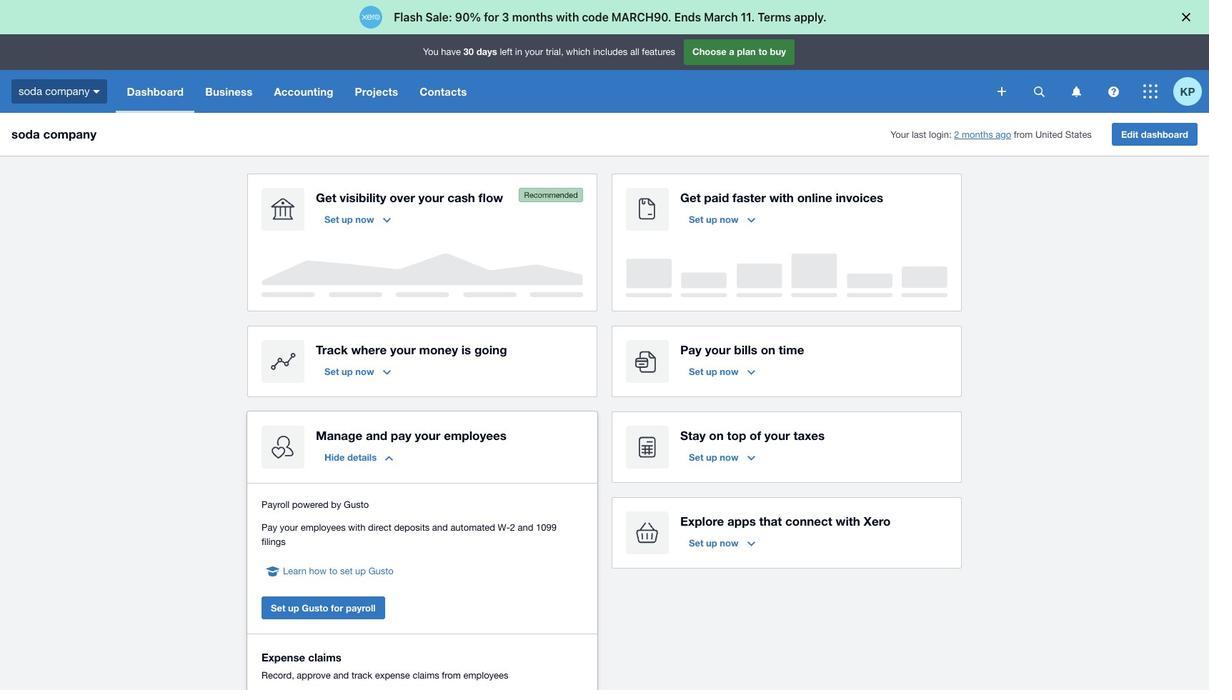 Task type: describe. For each thing, give the bounding box(es) containing it.
now for get paid faster with online invoices
[[720, 214, 739, 225]]

days
[[477, 46, 498, 57]]

your inside pay your employees with direct deposits and automated w-2 and 1099 filings
[[280, 523, 298, 533]]

business button
[[195, 70, 263, 113]]

going
[[475, 343, 507, 358]]

up for taxes icon at the bottom right of the page
[[707, 452, 718, 463]]

track
[[316, 343, 348, 358]]

of
[[750, 428, 762, 443]]

now for track where your money is going
[[356, 366, 374, 378]]

united
[[1036, 130, 1063, 140]]

2 horizontal spatial with
[[836, 514, 861, 529]]

powered
[[292, 500, 329, 511]]

taxes
[[794, 428, 825, 443]]

record,
[[262, 671, 294, 681]]

hide
[[325, 452, 345, 463]]

up for bills icon
[[707, 366, 718, 378]]

left
[[500, 47, 513, 57]]

w-
[[498, 523, 510, 533]]

soda inside popup button
[[19, 85, 42, 97]]

choose a plan to buy
[[693, 46, 787, 57]]

plan
[[737, 46, 756, 57]]

up for 'add-ons icon'
[[707, 538, 718, 549]]

your right 'of'
[[765, 428, 791, 443]]

expense
[[262, 651, 305, 664]]

stay on top of your taxes
[[681, 428, 825, 443]]

set for get paid faster with online invoices
[[689, 214, 704, 225]]

set up now for track where your money is going
[[325, 366, 374, 378]]

you
[[423, 47, 439, 57]]

svg image
[[1072, 86, 1082, 97]]

your left 'bills'
[[705, 343, 731, 358]]

set up now button for explore apps that connect with xero
[[681, 532, 764, 555]]

pay your employees with direct deposits and automated w-2 and 1099 filings
[[262, 523, 557, 548]]

1 vertical spatial company
[[43, 127, 97, 142]]

set for pay your bills on time
[[689, 366, 704, 378]]

explore apps that connect with xero
[[681, 514, 891, 529]]

now for explore apps that connect with xero
[[720, 538, 739, 549]]

edit dashboard button
[[1113, 123, 1198, 146]]

svg image up ago
[[998, 87, 1007, 96]]

details
[[348, 452, 377, 463]]

and right deposits on the left bottom of page
[[432, 523, 448, 533]]

banking preview line graph image
[[262, 254, 583, 297]]

in
[[515, 47, 523, 57]]

0 horizontal spatial to
[[329, 566, 338, 577]]

manage
[[316, 428, 363, 443]]

svg image left kp at the top
[[1144, 84, 1158, 99]]

set up now button for get paid faster with online invoices
[[681, 208, 764, 231]]

faster
[[733, 190, 766, 205]]

login:
[[930, 130, 952, 140]]

pay your bills on time
[[681, 343, 805, 358]]

set up now button for track where your money is going
[[316, 360, 399, 383]]

set down learn
[[271, 603, 286, 614]]

up right set
[[355, 566, 366, 577]]

up for banking icon
[[342, 214, 353, 225]]

features
[[642, 47, 676, 57]]

company inside the soda company popup button
[[45, 85, 90, 97]]

up for track money icon
[[342, 366, 353, 378]]

30
[[464, 46, 474, 57]]

dashboard
[[1142, 129, 1189, 140]]

your right over
[[419, 190, 444, 205]]

projects
[[355, 85, 398, 98]]

contacts button
[[409, 70, 478, 113]]

up down learn
[[288, 603, 299, 614]]

svg image right svg image
[[1109, 86, 1119, 97]]

track
[[352, 671, 373, 681]]

1 horizontal spatial to
[[759, 46, 768, 57]]

0 vertical spatial employees
[[444, 428, 507, 443]]

states
[[1066, 130, 1093, 140]]

for
[[331, 603, 343, 614]]

includes
[[593, 47, 628, 57]]

2 vertical spatial gusto
[[302, 603, 329, 614]]

set up now button for pay your bills on time
[[681, 360, 764, 383]]

choose
[[693, 46, 727, 57]]

kp
[[1181, 85, 1196, 98]]

invoices
[[836, 190, 884, 205]]

and inside expense claims record, approve and track expense claims from employees
[[334, 671, 349, 681]]

direct
[[368, 523, 392, 533]]

dashboard link
[[116, 70, 195, 113]]

projects button
[[344, 70, 409, 113]]

set
[[340, 566, 353, 577]]

which
[[566, 47, 591, 57]]

add-ons icon image
[[626, 512, 669, 555]]

set up now for pay your bills on time
[[689, 366, 739, 378]]

set up gusto for payroll link
[[262, 597, 385, 620]]

automated
[[451, 523, 496, 533]]

cash
[[448, 190, 475, 205]]

learn how to set up gusto link
[[283, 565, 394, 579]]

1 vertical spatial soda company
[[11, 127, 97, 142]]

trial,
[[546, 47, 564, 57]]

pay for pay your bills on time
[[681, 343, 702, 358]]

pay for pay your employees with direct deposits and automated w-2 and 1099 filings
[[262, 523, 277, 533]]

set right banking icon
[[325, 214, 339, 225]]

set up gusto for payroll
[[271, 603, 376, 614]]

payroll
[[262, 500, 290, 511]]

approve
[[297, 671, 331, 681]]

2 inside pay your employees with direct deposits and automated w-2 and 1099 filings
[[510, 523, 516, 533]]

learn how to set up gusto
[[283, 566, 394, 577]]

where
[[351, 343, 387, 358]]

1099
[[536, 523, 557, 533]]

bills icon image
[[626, 340, 669, 383]]

bills
[[735, 343, 758, 358]]

now down "visibility"
[[356, 214, 374, 225]]

1 vertical spatial gusto
[[369, 566, 394, 577]]

get visibility over your cash flow
[[316, 190, 504, 205]]

expense claims heading
[[262, 649, 583, 666]]



Task type: vqa. For each thing, say whether or not it's contained in the screenshot.
Chart
no



Task type: locate. For each thing, give the bounding box(es) containing it.
filings
[[262, 537, 286, 548]]

svg image left the dashboard link
[[93, 90, 100, 93]]

invoices icon image
[[626, 188, 669, 231]]

visibility
[[340, 190, 386, 205]]

0 vertical spatial soda
[[19, 85, 42, 97]]

2 right login: at the right top
[[955, 130, 960, 140]]

1 vertical spatial soda
[[11, 127, 40, 142]]

from down expense claims "heading"
[[442, 671, 461, 681]]

set right invoices icon
[[689, 214, 704, 225]]

now down apps
[[720, 538, 739, 549]]

invoices preview bar graph image
[[626, 254, 948, 297]]

get left paid
[[681, 190, 701, 205]]

gusto left for
[[302, 603, 329, 614]]

set up now down track
[[325, 366, 374, 378]]

now
[[356, 214, 374, 225], [720, 214, 739, 225], [356, 366, 374, 378], [720, 366, 739, 378], [720, 452, 739, 463], [720, 538, 739, 549]]

banking icon image
[[262, 188, 305, 231]]

now down where
[[356, 366, 374, 378]]

your
[[525, 47, 544, 57], [419, 190, 444, 205], [390, 343, 416, 358], [705, 343, 731, 358], [415, 428, 441, 443], [765, 428, 791, 443], [280, 523, 298, 533]]

up down "visibility"
[[342, 214, 353, 225]]

1 vertical spatial claims
[[413, 671, 440, 681]]

1 horizontal spatial with
[[770, 190, 794, 205]]

with
[[770, 190, 794, 205], [836, 514, 861, 529], [348, 523, 366, 533]]

gusto
[[344, 500, 369, 511], [369, 566, 394, 577], [302, 603, 329, 614]]

top
[[728, 428, 747, 443]]

up down explore
[[707, 538, 718, 549]]

set down track
[[325, 366, 339, 378]]

dashboard
[[127, 85, 184, 98]]

taxes icon image
[[626, 426, 669, 469]]

get
[[316, 190, 337, 205], [681, 190, 701, 205]]

from inside expense claims record, approve and track expense claims from employees
[[442, 671, 461, 681]]

and left pay
[[366, 428, 388, 443]]

svg image inside the soda company popup button
[[93, 90, 100, 93]]

with for get paid faster with online invoices
[[770, 190, 794, 205]]

soda
[[19, 85, 42, 97], [11, 127, 40, 142]]

have
[[441, 47, 461, 57]]

get left "visibility"
[[316, 190, 337, 205]]

all
[[631, 47, 640, 57]]

edit dashboard
[[1122, 129, 1189, 140]]

0 horizontal spatial get
[[316, 190, 337, 205]]

buy
[[771, 46, 787, 57]]

now for pay your bills on time
[[720, 366, 739, 378]]

1 horizontal spatial on
[[761, 343, 776, 358]]

pay
[[391, 428, 412, 443]]

expense
[[375, 671, 410, 681]]

set up now down stay
[[689, 452, 739, 463]]

your right in
[[525, 47, 544, 57]]

claims up the approve
[[308, 651, 342, 664]]

get for get visibility over your cash flow
[[316, 190, 337, 205]]

get for get paid faster with online invoices
[[681, 190, 701, 205]]

up for invoices icon
[[707, 214, 718, 225]]

pay right bills icon
[[681, 343, 702, 358]]

gusto right set
[[369, 566, 394, 577]]

claims
[[308, 651, 342, 664], [413, 671, 440, 681]]

and left 1099
[[518, 523, 534, 533]]

set up now down "visibility"
[[325, 214, 374, 225]]

0 vertical spatial claims
[[308, 651, 342, 664]]

last
[[912, 130, 927, 140]]

hide details button
[[316, 446, 402, 469]]

gusto right 'by'
[[344, 500, 369, 511]]

set right bills icon
[[689, 366, 704, 378]]

now for stay on top of your taxes
[[720, 452, 739, 463]]

recommended icon image
[[519, 188, 583, 202]]

contacts
[[420, 85, 467, 98]]

by
[[331, 500, 341, 511]]

employees inside pay your employees with direct deposits and automated w-2 and 1099 filings
[[301, 523, 346, 533]]

banner containing kp
[[0, 34, 1210, 113]]

set up now button down where
[[316, 360, 399, 383]]

1 vertical spatial pay
[[262, 523, 277, 533]]

set
[[325, 214, 339, 225], [689, 214, 704, 225], [325, 366, 339, 378], [689, 366, 704, 378], [689, 452, 704, 463], [689, 538, 704, 549], [271, 603, 286, 614]]

set up now down paid
[[689, 214, 739, 225]]

2
[[955, 130, 960, 140], [510, 523, 516, 533]]

your inside you have 30 days left in your trial, which includes all features
[[525, 47, 544, 57]]

your last login: 2 months ago from united states
[[891, 130, 1093, 140]]

1 vertical spatial from
[[442, 671, 461, 681]]

and
[[366, 428, 388, 443], [432, 523, 448, 533], [518, 523, 534, 533], [334, 671, 349, 681]]

you have 30 days left in your trial, which includes all features
[[423, 46, 676, 57]]

payroll powered by gusto heading
[[262, 498, 583, 513]]

accounting button
[[263, 70, 344, 113]]

set for track where your money is going
[[325, 366, 339, 378]]

on right 'bills'
[[761, 343, 776, 358]]

from
[[1014, 130, 1033, 140], [442, 671, 461, 681]]

a
[[730, 46, 735, 57]]

employees icon image
[[262, 426, 305, 469]]

dialog
[[0, 0, 1210, 34]]

employees inside expense claims record, approve and track expense claims from employees
[[464, 671, 509, 681]]

learn
[[283, 566, 307, 577]]

0 vertical spatial 2
[[955, 130, 960, 140]]

months
[[962, 130, 994, 140]]

now down paid
[[720, 214, 739, 225]]

1 horizontal spatial get
[[681, 190, 701, 205]]

how
[[309, 566, 327, 577]]

0 vertical spatial pay
[[681, 343, 702, 358]]

on
[[761, 343, 776, 358], [710, 428, 724, 443]]

0 vertical spatial company
[[45, 85, 90, 97]]

set for stay on top of your taxes
[[689, 452, 704, 463]]

set up now button down paid
[[681, 208, 764, 231]]

soda company button
[[0, 70, 116, 113]]

company
[[45, 85, 90, 97], [43, 127, 97, 142]]

set down stay
[[689, 452, 704, 463]]

now down pay your bills on time
[[720, 366, 739, 378]]

with for pay your employees with direct deposits and automated w-2 and 1099 filings
[[348, 523, 366, 533]]

to
[[759, 46, 768, 57], [329, 566, 338, 577]]

set up now button down top
[[681, 446, 764, 469]]

1 horizontal spatial pay
[[681, 343, 702, 358]]

now down top
[[720, 452, 739, 463]]

0 horizontal spatial 2
[[510, 523, 516, 533]]

set up now button for stay on top of your taxes
[[681, 446, 764, 469]]

payroll
[[346, 603, 376, 614]]

that
[[760, 514, 782, 529]]

1 vertical spatial on
[[710, 428, 724, 443]]

expense claims record, approve and track expense claims from employees
[[262, 651, 509, 681]]

to left set
[[329, 566, 338, 577]]

over
[[390, 190, 415, 205]]

track money icon image
[[262, 340, 305, 383]]

money
[[419, 343, 458, 358]]

0 horizontal spatial with
[[348, 523, 366, 533]]

set down explore
[[689, 538, 704, 549]]

xero
[[864, 514, 891, 529]]

paid
[[705, 190, 730, 205]]

0 horizontal spatial on
[[710, 428, 724, 443]]

2 left 1099
[[510, 523, 516, 533]]

with left the xero
[[836, 514, 861, 529]]

ago
[[996, 130, 1012, 140]]

set up now button down explore
[[681, 532, 764, 555]]

hide details
[[325, 452, 377, 463]]

get paid faster with online invoices
[[681, 190, 884, 205]]

set up now button down "visibility"
[[316, 208, 399, 231]]

edit
[[1122, 129, 1139, 140]]

0 horizontal spatial from
[[442, 671, 461, 681]]

pay
[[681, 343, 702, 358], [262, 523, 277, 533]]

with left direct
[[348, 523, 366, 533]]

with inside pay your employees with direct deposits and automated w-2 and 1099 filings
[[348, 523, 366, 533]]

with right faster
[[770, 190, 794, 205]]

kp button
[[1174, 70, 1210, 113]]

and left track
[[334, 671, 349, 681]]

soda company
[[19, 85, 90, 97], [11, 127, 97, 142]]

accounting
[[274, 85, 334, 98]]

set up now for get paid faster with online invoices
[[689, 214, 739, 225]]

2 vertical spatial employees
[[464, 671, 509, 681]]

set up now down pay your bills on time
[[689, 366, 739, 378]]

business
[[205, 85, 253, 98]]

0 vertical spatial from
[[1014, 130, 1033, 140]]

1 get from the left
[[316, 190, 337, 205]]

0 horizontal spatial pay
[[262, 523, 277, 533]]

pay up filings on the left
[[262, 523, 277, 533]]

up down pay your bills on time
[[707, 366, 718, 378]]

flow
[[479, 190, 504, 205]]

your right pay
[[415, 428, 441, 443]]

0 vertical spatial gusto
[[344, 500, 369, 511]]

set for explore apps that connect with xero
[[689, 538, 704, 549]]

track where your money is going
[[316, 343, 507, 358]]

explore
[[681, 514, 725, 529]]

your right where
[[390, 343, 416, 358]]

svg image
[[1144, 84, 1158, 99], [1034, 86, 1045, 97], [1109, 86, 1119, 97], [998, 87, 1007, 96], [93, 90, 100, 93]]

deposits
[[394, 523, 430, 533]]

banner
[[0, 34, 1210, 113]]

gusto inside heading
[[344, 500, 369, 511]]

your up filings on the left
[[280, 523, 298, 533]]

connect
[[786, 514, 833, 529]]

up
[[342, 214, 353, 225], [707, 214, 718, 225], [342, 366, 353, 378], [707, 366, 718, 378], [707, 452, 718, 463], [707, 538, 718, 549], [355, 566, 366, 577], [288, 603, 299, 614]]

0 vertical spatial soda company
[[19, 85, 90, 97]]

set up now down explore
[[689, 538, 739, 549]]

1 vertical spatial 2
[[510, 523, 516, 533]]

2 months ago button
[[955, 130, 1012, 140]]

1 vertical spatial to
[[329, 566, 338, 577]]

1 horizontal spatial 2
[[955, 130, 960, 140]]

set up now for stay on top of your taxes
[[689, 452, 739, 463]]

from right ago
[[1014, 130, 1033, 140]]

1 horizontal spatial claims
[[413, 671, 440, 681]]

up down track
[[342, 366, 353, 378]]

stay
[[681, 428, 706, 443]]

2 get from the left
[[681, 190, 701, 205]]

time
[[779, 343, 805, 358]]

1 vertical spatial employees
[[301, 523, 346, 533]]

claims down expense claims "heading"
[[413, 671, 440, 681]]

1 horizontal spatial from
[[1014, 130, 1033, 140]]

on left top
[[710, 428, 724, 443]]

set up now for explore apps that connect with xero
[[689, 538, 739, 549]]

0 vertical spatial on
[[761, 343, 776, 358]]

pay inside pay your employees with direct deposits and automated w-2 and 1099 filings
[[262, 523, 277, 533]]

to left buy
[[759, 46, 768, 57]]

your
[[891, 130, 910, 140]]

set up now button down pay your bills on time
[[681, 360, 764, 383]]

up down paid
[[707, 214, 718, 225]]

0 horizontal spatial claims
[[308, 651, 342, 664]]

0 vertical spatial to
[[759, 46, 768, 57]]

svg image left svg image
[[1034, 86, 1045, 97]]

employees
[[444, 428, 507, 443], [301, 523, 346, 533], [464, 671, 509, 681]]

soda company inside popup button
[[19, 85, 90, 97]]

up down the stay on top of your taxes
[[707, 452, 718, 463]]

apps
[[728, 514, 756, 529]]

manage and pay your employees
[[316, 428, 507, 443]]



